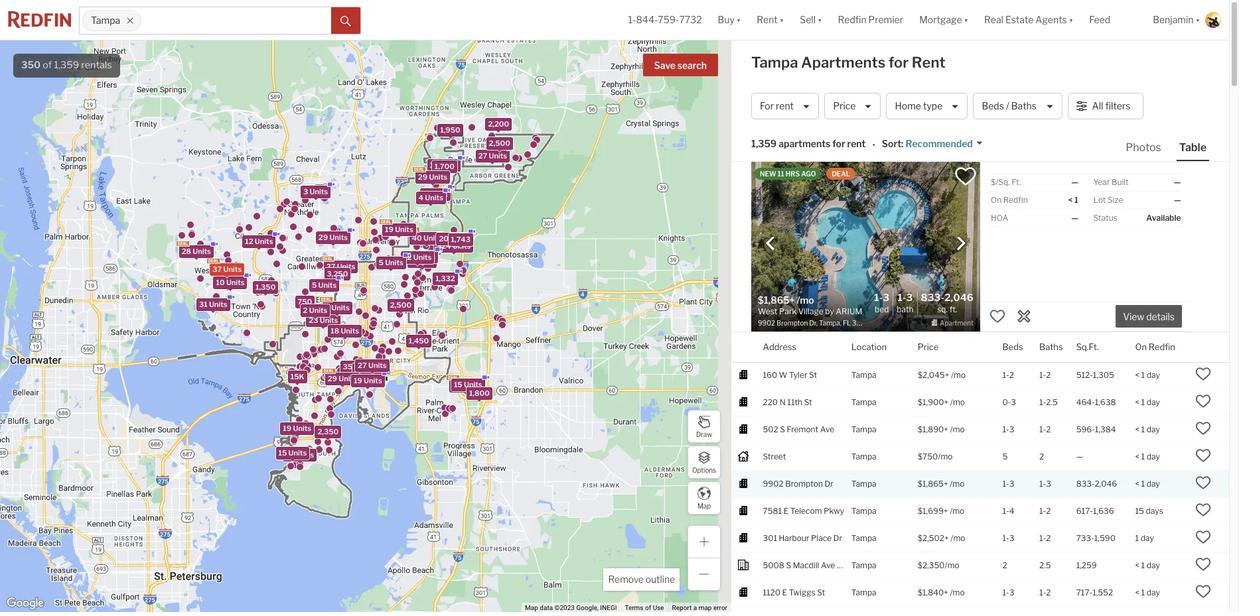 Task type: vqa. For each thing, say whether or not it's contained in the screenshot.
At
no



Task type: describe. For each thing, give the bounding box(es) containing it.
report a map error
[[672, 605, 728, 612]]

terms
[[625, 605, 644, 612]]

ago
[[801, 170, 816, 178]]

15k
[[291, 373, 305, 382]]

sell ▾
[[800, 14, 822, 25]]

3 units
[[303, 187, 328, 197]]

$1,865+ /mo
[[918, 479, 965, 489]]

20 units
[[439, 234, 469, 244]]

tampa for 7581 e telecom pkwy
[[852, 506, 877, 516]]

0 vertical spatial 19 units
[[385, 225, 413, 234]]

1 horizontal spatial 2,500
[[489, 139, 511, 148]]

2 vertical spatial 29
[[328, 375, 337, 384]]

days
[[1146, 506, 1164, 516]]

beds for beds / baths
[[982, 101, 1005, 112]]

1- left 733-
[[1040, 534, 1047, 544]]

day for 512-1,305
[[1147, 370, 1161, 380]]

1-2 for 717-1,552
[[1040, 588, 1051, 598]]

0 horizontal spatial 5 units
[[312, 281, 337, 290]]

2 vertical spatial 5
[[1003, 452, 1008, 462]]

ave for macdill
[[821, 561, 836, 571]]

< 1 day for 833-2,046
[[1136, 479, 1161, 489]]

— for size
[[1174, 195, 1182, 205]]

/mo for $750 /mo
[[938, 452, 953, 462]]

$/sq. ft.
[[991, 177, 1021, 187]]

1,800
[[469, 389, 490, 399]]

day for 717-1,552
[[1147, 588, 1161, 598]]

1- down 1-4
[[1003, 534, 1010, 544]]

0 vertical spatial on
[[991, 195, 1002, 205]]

buy ▾
[[718, 14, 741, 25]]

0 horizontal spatial 15 units
[[279, 449, 307, 458]]

0-
[[1003, 397, 1011, 407]]

rent inside 1,359 apartments for rent •
[[848, 138, 866, 150]]

favorite this home image for 833-2,046
[[1196, 475, 1212, 491]]

google image
[[3, 596, 47, 613]]

— down 596-
[[1077, 452, 1084, 462]]

1 for 833-2,046
[[1142, 479, 1145, 489]]

3,250
[[327, 270, 348, 279]]

tampa for 502 s fremont ave
[[852, 425, 877, 435]]

$1,890+ /mo
[[918, 425, 965, 435]]

all filters button
[[1068, 93, 1144, 120]]

pkwy
[[824, 506, 845, 516]]

220 n 11th st
[[763, 397, 813, 407]]

0 horizontal spatial 27 units
[[327, 263, 355, 272]]

0 vertical spatial 12 units
[[430, 161, 458, 170]]

1-3 for $1,865+ /mo
[[1003, 479, 1015, 489]]

for for rent
[[833, 138, 846, 150]]

502 s fremont ave
[[763, 425, 835, 435]]

833-2,046 sq. ft.
[[921, 292, 974, 315]]

for for rent
[[889, 54, 909, 71]]

1 horizontal spatial 27 units
[[358, 361, 387, 370]]

1- inside 1-3 bath
[[898, 292, 907, 304]]

favorite this home image for 1,638
[[1196, 393, 1212, 409]]

tampa for street
[[852, 452, 877, 462]]

1,450
[[409, 337, 429, 346]]

350 of 1,359 rentals
[[21, 59, 112, 71]]

< 1
[[1069, 195, 1079, 205]]

1 day
[[1136, 534, 1155, 544]]

18
[[331, 327, 339, 336]]

23 units
[[309, 316, 338, 325]]

favorite this home image for 717-1,552
[[1196, 584, 1212, 600]]

feed
[[1090, 14, 1111, 25]]

favorite this home image for —
[[1196, 448, 1212, 464]]

0 vertical spatial price
[[834, 101, 856, 112]]

view details
[[1124, 312, 1175, 323]]

/
[[1007, 101, 1010, 112]]

fremont
[[787, 425, 819, 435]]

rent inside button
[[776, 101, 794, 112]]

twiggs
[[789, 588, 816, 598]]

1 horizontal spatial on redfin
[[1136, 342, 1176, 352]]

map
[[699, 605, 712, 612]]

1 vertical spatial dr
[[834, 534, 843, 544]]

10 units
[[216, 278, 245, 287]]

estate
[[1006, 14, 1034, 25]]

telecom
[[791, 506, 822, 516]]

1- inside the 1-3 bed
[[875, 292, 883, 304]]

< for 464-1,638
[[1136, 397, 1140, 407]]

1- right 1-4
[[1040, 506, 1047, 516]]

< for 596-1,384
[[1136, 425, 1140, 435]]

0 horizontal spatial 2,500
[[390, 301, 412, 310]]

tampa for 301 harbour place dr
[[852, 534, 877, 544]]

1- left '759-' at right
[[629, 14, 636, 25]]

$1,699+
[[918, 506, 949, 516]]

1-2 for 512-1,305
[[1040, 370, 1051, 380]]

0 vertical spatial 15
[[454, 380, 463, 390]]

31 units
[[199, 300, 227, 309]]

301
[[763, 534, 777, 544]]

$1,890+
[[918, 425, 949, 435]]

7581
[[763, 506, 782, 516]]

317 units
[[355, 365, 388, 374]]

1-3 bath
[[897, 292, 914, 315]]

remove
[[609, 574, 644, 586]]

< 1 day for 512-1,305
[[1136, 370, 1161, 380]]

1,384
[[1095, 425, 1116, 435]]

buy
[[718, 14, 735, 25]]

benjamin
[[1153, 14, 1194, 25]]

37
[[213, 265, 222, 274]]

1 horizontal spatial baths
[[1040, 342, 1063, 352]]

1,359 inside 1,359 apartments for rent •
[[752, 138, 777, 150]]

1 vertical spatial 29
[[319, 233, 328, 242]]

11
[[778, 170, 785, 178]]

617-
[[1077, 506, 1094, 516]]

of for 350
[[43, 59, 52, 71]]

apartments
[[779, 138, 831, 150]]

day for —
[[1147, 452, 1161, 462]]

favorite this home image for 1,636
[[1196, 502, 1212, 518]]

512-1,305
[[1077, 370, 1115, 380]]

717-1,552
[[1077, 588, 1114, 598]]

photos button
[[1124, 141, 1177, 160]]

baths inside button
[[1012, 101, 1037, 112]]

0 vertical spatial 27
[[478, 151, 488, 160]]

0 vertical spatial 5 units
[[379, 258, 404, 268]]

5 ▾ from the left
[[1069, 14, 1074, 25]]

location button
[[852, 333, 887, 362]]

1 vertical spatial 2 units
[[303, 306, 328, 315]]

0 vertical spatial on redfin
[[991, 195, 1028, 205]]

e for 7581
[[784, 506, 789, 516]]

sort :
[[882, 138, 904, 150]]

▾ for rent ▾
[[780, 14, 784, 25]]

previous button image
[[764, 237, 778, 250]]

1,350
[[256, 283, 276, 292]]

▾ for benjamin ▾
[[1196, 14, 1200, 25]]

▾ for sell ▾
[[818, 14, 822, 25]]

favorite this home image for 733-1,590
[[1196, 530, 1212, 546]]

1,305
[[1093, 370, 1115, 380]]

next button image
[[955, 237, 968, 250]]

324
[[437, 242, 451, 251]]

day for 833-2,046
[[1147, 479, 1161, 489]]

favorite button image
[[955, 165, 977, 188]]

1120
[[763, 588, 781, 598]]

remove outline button
[[604, 569, 680, 592]]

1 vertical spatial rent
[[912, 54, 946, 71]]

lot
[[1094, 195, 1107, 205]]

1-2 up 0-3
[[1003, 370, 1014, 380]]

redfin premier
[[838, 14, 904, 25]]

1 horizontal spatial redfin
[[1004, 195, 1028, 205]]

photos
[[1126, 141, 1162, 154]]

< 1 day for 1,259
[[1136, 561, 1161, 571]]

< 1 day for 464-1,638
[[1136, 397, 1161, 407]]

37 units
[[213, 265, 242, 274]]

0 vertical spatial 29 units
[[418, 173, 448, 182]]

for rent
[[760, 101, 794, 112]]

9902
[[763, 479, 784, 489]]

home
[[895, 101, 922, 112]]

1 vertical spatial 5
[[312, 281, 317, 290]]

2 vertical spatial 12 units
[[404, 253, 432, 262]]

mortgage ▾ button
[[920, 0, 969, 40]]

1 vertical spatial price button
[[918, 333, 939, 362]]

▾ for buy ▾
[[737, 14, 741, 25]]

n
[[780, 397, 786, 407]]

rent inside dropdown button
[[757, 14, 778, 25]]

0 vertical spatial redfin
[[838, 14, 867, 25]]

15 days
[[1136, 506, 1164, 516]]

1-3 for $2,502+ /mo
[[1003, 534, 1015, 544]]

— for built
[[1174, 177, 1182, 187]]

1- right $1,699+ /mo
[[1003, 506, 1010, 516]]

0 vertical spatial 19
[[385, 225, 394, 234]]

home type
[[895, 101, 943, 112]]

759-
[[658, 14, 680, 25]]

sell ▾ button
[[800, 0, 822, 40]]

map button
[[688, 482, 721, 515]]

1- down 1-2.5
[[1040, 425, 1047, 435]]

$750 /mo
[[918, 452, 953, 462]]

1,700
[[435, 162, 455, 171]]

0 vertical spatial price button
[[825, 93, 881, 120]]

1 for 596-1,384
[[1142, 425, 1145, 435]]

0 vertical spatial 5
[[379, 258, 384, 268]]

7581 e telecom pkwy
[[763, 506, 845, 516]]

1,636
[[1093, 506, 1115, 516]]

of for terms
[[645, 605, 651, 612]]

833- for 833-2,046 sq. ft.
[[921, 292, 945, 304]]

e for 1120
[[783, 588, 788, 598]]

1,743
[[451, 235, 471, 244]]

844-
[[636, 14, 658, 25]]

status
[[1094, 213, 1118, 223]]

details
[[1147, 312, 1175, 323]]



Task type: locate. For each thing, give the bounding box(es) containing it.
terms of use link
[[625, 605, 664, 612]]

1 horizontal spatial 19
[[354, 377, 362, 386]]

0 horizontal spatial 15
[[279, 449, 287, 458]]

19 left 40
[[385, 225, 394, 234]]

/mo for $2,045+ /mo
[[951, 370, 966, 380]]

▾ right sell
[[818, 14, 822, 25]]

mortgage
[[920, 14, 962, 25]]

13
[[452, 382, 461, 391]]

12 units down 40
[[404, 253, 432, 262]]

2 vertical spatial 19
[[283, 425, 292, 434]]

27 units right 35
[[358, 361, 387, 370]]

464-1,638
[[1077, 397, 1116, 407]]

new 11 hrs ago
[[760, 170, 816, 178]]

0 horizontal spatial redfin
[[838, 14, 867, 25]]

/mo right $1,865+
[[950, 479, 965, 489]]

remove tampa image
[[126, 17, 134, 25]]

10
[[216, 278, 225, 287]]

< 1 day for —
[[1136, 452, 1161, 462]]

user photo image
[[1206, 12, 1222, 28]]

ave left #19 at bottom
[[821, 561, 836, 571]]

apartments
[[801, 54, 886, 71]]

5 < 1 day from the top
[[1136, 479, 1161, 489]]

0 horizontal spatial s
[[780, 425, 785, 435]]

1- right the $1,840+ /mo
[[1003, 588, 1010, 598]]

4 < 1 day from the top
[[1136, 452, 1161, 462]]

map
[[698, 502, 711, 510], [525, 605, 538, 612]]

photo of 9902 brompton dr, tampa, fl 33626 image
[[752, 162, 981, 332]]

0 vertical spatial map
[[698, 502, 711, 510]]

6 < 1 day from the top
[[1136, 561, 1161, 571]]

2,500 up 1,450
[[390, 301, 412, 310]]

2,046 for 833-2,046 sq. ft.
[[945, 292, 974, 304]]

1 vertical spatial baths
[[1040, 342, 1063, 352]]

map for map data ©2023 google, inegi
[[525, 605, 538, 612]]

27 units up the 23 units
[[327, 263, 355, 272]]

table
[[1180, 141, 1207, 154]]

3 inside map region
[[303, 187, 308, 197]]

350
[[21, 59, 41, 71]]

2 vertical spatial st
[[817, 588, 825, 598]]

favorite this home image
[[1196, 366, 1212, 382], [1196, 393, 1212, 409], [1196, 502, 1212, 518], [1196, 557, 1212, 573]]

19 up 14 in the left of the page
[[283, 425, 292, 434]]

< 1 day for 596-1,384
[[1136, 425, 1161, 435]]

bed
[[875, 305, 889, 315]]

/mo for $1,890+ /mo
[[951, 425, 965, 435]]

day
[[1147, 370, 1161, 380], [1147, 397, 1161, 407], [1147, 425, 1161, 435], [1147, 452, 1161, 462], [1147, 479, 1161, 489], [1141, 534, 1155, 544], [1147, 561, 1161, 571], [1147, 588, 1161, 598]]

0 vertical spatial 29
[[418, 173, 428, 182]]

st right tyler
[[809, 370, 817, 380]]

0 horizontal spatial 833-
[[921, 292, 945, 304]]

real estate agents ▾
[[985, 14, 1074, 25]]

1 for 717-1,552
[[1142, 588, 1145, 598]]

2 vertical spatial 15
[[1136, 506, 1145, 516]]

29 up '3,250' on the left top of page
[[319, 233, 328, 242]]

833- inside 833-2,046 sq. ft.
[[921, 292, 945, 304]]

map left data at left bottom
[[525, 605, 538, 612]]

for
[[889, 54, 909, 71], [833, 138, 846, 150]]

1 vertical spatial 5 units
[[312, 281, 337, 290]]

1 vertical spatial 2.5
[[1040, 561, 1051, 571]]

0 vertical spatial 2.5
[[1047, 397, 1058, 407]]

▾
[[737, 14, 741, 25], [780, 14, 784, 25], [818, 14, 822, 25], [964, 14, 969, 25], [1069, 14, 1074, 25], [1196, 14, 1200, 25]]

$1,840+ /mo
[[918, 588, 965, 598]]

hoa
[[991, 213, 1009, 223]]

1-2 right 1-4
[[1040, 506, 1051, 516]]

price button
[[825, 93, 881, 120], [918, 333, 939, 362]]

redfin down $/sq. ft.
[[1004, 195, 1028, 205]]

/mo for $1,840+ /mo
[[950, 588, 965, 598]]

2,350
[[318, 428, 339, 437]]

1 vertical spatial 2,046
[[1095, 479, 1118, 489]]

0 vertical spatial 15 units
[[454, 380, 482, 390]]

1 horizontal spatial ft.
[[1012, 177, 1021, 187]]

< 1 day for 717-1,552
[[1136, 588, 1161, 598]]

0 horizontal spatial 2,046
[[945, 292, 974, 304]]

0 vertical spatial ave
[[821, 425, 835, 435]]

< for 512-1,305
[[1136, 370, 1140, 380]]

2 horizontal spatial 19 units
[[385, 225, 413, 234]]

$1,699+ /mo
[[918, 506, 965, 516]]

29 units down 35
[[328, 375, 357, 384]]

st for 160 w tyler st
[[809, 370, 817, 380]]

2,500 down 2,200 at the top of page
[[489, 139, 511, 148]]

s right the 5008
[[786, 561, 792, 571]]

tampa apartments for rent
[[752, 54, 946, 71]]

size
[[1108, 195, 1124, 205]]

1-2 up 1-2.5
[[1040, 370, 1051, 380]]

2 vertical spatial redfin
[[1149, 342, 1176, 352]]

7 < 1 day from the top
[[1136, 588, 1161, 598]]

3 favorite this home image from the top
[[1196, 502, 1212, 518]]

2 horizontal spatial 5
[[1003, 452, 1008, 462]]

price down apartments
[[834, 101, 856, 112]]

s right 502
[[780, 425, 785, 435]]

map region
[[0, 0, 888, 613]]

0 vertical spatial for
[[889, 54, 909, 71]]

2 horizontal spatial 27
[[478, 151, 488, 160]]

mortgage ▾ button
[[912, 0, 977, 40]]

1- up the bed
[[875, 292, 883, 304]]

0 horizontal spatial on redfin
[[991, 195, 1028, 205]]

0 horizontal spatial 19
[[283, 425, 292, 434]]

3 ▾ from the left
[[818, 14, 822, 25]]

e right 1120
[[783, 588, 788, 598]]

1 horizontal spatial 5
[[379, 258, 384, 268]]

for
[[760, 101, 774, 112]]

st for 220 n 11th st
[[805, 397, 813, 407]]

/mo right the $1,900+
[[951, 397, 965, 407]]

macdill
[[793, 561, 820, 571]]

use
[[653, 605, 664, 612]]

3 inside the 1-3 bed
[[883, 292, 890, 304]]

1- down 0-
[[1003, 425, 1010, 435]]

1,638
[[1095, 397, 1116, 407]]

1 horizontal spatial 27
[[358, 361, 367, 370]]

833- up 617-
[[1077, 479, 1095, 489]]

bath
[[897, 305, 914, 315]]

18 units
[[331, 327, 359, 336]]

beds
[[982, 101, 1005, 112], [1003, 342, 1024, 352]]

baths right /
[[1012, 101, 1037, 112]]

1 vertical spatial 27
[[327, 263, 336, 272]]

0 horizontal spatial 12
[[245, 237, 253, 246]]

< for —
[[1136, 452, 1140, 462]]

rent left •
[[848, 138, 866, 150]]

2 vertical spatial 27 units
[[358, 361, 387, 370]]

report
[[672, 605, 692, 612]]

1 horizontal spatial price
[[918, 342, 939, 352]]

2,046 inside 833-2,046 sq. ft.
[[945, 292, 974, 304]]

sell ▾ button
[[792, 0, 830, 40]]

19 down 317 at left
[[354, 377, 362, 386]]

2 vertical spatial 27
[[358, 361, 367, 370]]

beds for beds
[[1003, 342, 1024, 352]]

2,046 for 833-2,046
[[1095, 479, 1118, 489]]

s for 502
[[780, 425, 785, 435]]

▾ right agents
[[1069, 14, 1074, 25]]

833- for 833-2,046
[[1077, 479, 1095, 489]]

for up deal
[[833, 138, 846, 150]]

tampa for 9902 brompton dr
[[852, 479, 877, 489]]

rent right buy ▾
[[757, 14, 778, 25]]

map down options
[[698, 502, 711, 510]]

40
[[412, 234, 422, 243]]

1- left 833-2,046
[[1040, 479, 1047, 489]]

12 units down 1,950
[[430, 161, 458, 170]]

of left use
[[645, 605, 651, 612]]

2 favorite this home image from the top
[[1196, 393, 1212, 409]]

833-
[[921, 292, 945, 304], [1077, 479, 1095, 489]]

baths left sq.ft.
[[1040, 342, 1063, 352]]

draw
[[696, 431, 712, 439]]

ft. right $/sq.
[[1012, 177, 1021, 187]]

▾ right mortgage
[[964, 14, 969, 25]]

1 for 464-1,638
[[1142, 397, 1145, 407]]

19 units left 20
[[385, 225, 413, 234]]

1 horizontal spatial 2,046
[[1095, 479, 1118, 489]]

4 ▾ from the left
[[964, 14, 969, 25]]

1 for —
[[1142, 452, 1145, 462]]

e
[[784, 506, 789, 516], [783, 588, 788, 598]]

1 favorite this home image from the top
[[1196, 366, 1212, 382]]

1 vertical spatial rent
[[848, 138, 866, 150]]

1 for 1,259
[[1142, 561, 1145, 571]]

on redfin down $/sq. ft.
[[991, 195, 1028, 205]]

1- up 1-2.5
[[1040, 370, 1047, 380]]

3 < 1 day from the top
[[1136, 425, 1161, 435]]

2,046 up sq.
[[945, 292, 974, 304]]

2,046 up 1,636
[[1095, 479, 1118, 489]]

29 up 40 units
[[418, 173, 428, 182]]

19 units up 14 units
[[283, 425, 311, 434]]

2.5 left 464-
[[1047, 397, 1058, 407]]

save search
[[654, 60, 707, 71]]

of right "350"
[[43, 59, 52, 71]]

1 ▾ from the left
[[737, 14, 741, 25]]

— down < 1
[[1072, 213, 1079, 223]]

2 vertical spatial 19 units
[[283, 425, 311, 434]]

for down premier
[[889, 54, 909, 71]]

rent ▾
[[757, 14, 784, 25]]

filters
[[1106, 101, 1131, 112]]

favorite this home image for 1,305
[[1196, 366, 1212, 382]]

tampa for 220 n 11th st
[[852, 397, 877, 407]]

favorite this home image for 596-1,384
[[1196, 421, 1212, 437]]

<
[[1069, 195, 1073, 205], [1136, 370, 1140, 380], [1136, 397, 1140, 407], [1136, 425, 1140, 435], [1136, 452, 1140, 462], [1136, 479, 1140, 489], [1136, 561, 1140, 571], [1136, 588, 1140, 598]]

1 vertical spatial 19
[[354, 377, 362, 386]]

0 vertical spatial 2 units
[[410, 257, 434, 266]]

e right the 7581
[[784, 506, 789, 516]]

1-2 for 596-1,384
[[1040, 425, 1051, 435]]

2 ▾ from the left
[[780, 14, 784, 25]]

0 vertical spatial s
[[780, 425, 785, 435]]

0 horizontal spatial baths
[[1012, 101, 1037, 112]]

0 horizontal spatial of
[[43, 59, 52, 71]]

▾ left user photo
[[1196, 14, 1200, 25]]

None search field
[[141, 7, 331, 34]]

1- up 1-4
[[1003, 479, 1010, 489]]

/mo right $1,840+
[[950, 588, 965, 598]]

< for 717-1,552
[[1136, 588, 1140, 598]]

brompton
[[786, 479, 823, 489]]

for inside 1,359 apartments for rent •
[[833, 138, 846, 150]]

0 vertical spatial 12
[[430, 161, 438, 170]]

733-1,590
[[1077, 534, 1116, 544]]

27
[[478, 151, 488, 160], [327, 263, 336, 272], [358, 361, 367, 370]]

view details link
[[1116, 304, 1183, 328]]

submit search image
[[341, 16, 351, 26]]

1-3 for $1,840+ /mo
[[1003, 588, 1015, 598]]

price button up •
[[825, 93, 881, 120]]

596-1,384
[[1077, 425, 1116, 435]]

tampa for 1120 e twiggs st
[[852, 588, 877, 598]]

1 horizontal spatial 2 units
[[410, 257, 434, 266]]

1 vertical spatial 12
[[245, 237, 253, 246]]

redfin
[[838, 14, 867, 25], [1004, 195, 1028, 205], [1149, 342, 1176, 352]]

1-2 for 733-1,590
[[1040, 534, 1051, 544]]

0 vertical spatial 1,359
[[54, 59, 79, 71]]

/mo for $1,865+ /mo
[[950, 479, 965, 489]]

— up < 1
[[1072, 177, 1079, 187]]

0 vertical spatial ft.
[[1012, 177, 1021, 187]]

1 horizontal spatial 833-
[[1077, 479, 1095, 489]]

— down table button
[[1174, 177, 1182, 187]]

2 horizontal spatial 12
[[430, 161, 438, 170]]

— for ft.
[[1072, 177, 1079, 187]]

1 vertical spatial 15
[[279, 449, 287, 458]]

s for 5008
[[786, 561, 792, 571]]

ft.
[[1012, 177, 1021, 187], [950, 305, 958, 315]]

ave for fremont
[[821, 425, 835, 435]]

1-2 for 617-1,636
[[1040, 506, 1051, 516]]

1- left 717-
[[1040, 588, 1047, 598]]

1 < 1 day from the top
[[1136, 370, 1161, 380]]

1 vertical spatial e
[[783, 588, 788, 598]]

0-3
[[1003, 397, 1017, 407]]

beds inside beds / baths button
[[982, 101, 1005, 112]]

2.5 left "1,259"
[[1040, 561, 1051, 571]]

0 horizontal spatial map
[[525, 605, 538, 612]]

beds button
[[1003, 333, 1024, 362]]

ave
[[821, 425, 835, 435], [821, 561, 836, 571]]

st right twiggs
[[817, 588, 825, 598]]

29 units down "1,700"
[[418, 173, 448, 182]]

1 horizontal spatial price button
[[918, 333, 939, 362]]

st for 1120 e twiggs st
[[817, 588, 825, 598]]

1- up 0-
[[1003, 370, 1010, 380]]

favorite button checkbox
[[955, 165, 977, 188]]

1,950
[[440, 126, 461, 135]]

1 vertical spatial st
[[805, 397, 813, 407]]

/mo for $2,350 /mo
[[945, 561, 960, 571]]

1- right 0-3
[[1040, 397, 1047, 407]]

1 vertical spatial on redfin
[[1136, 342, 1176, 352]]

dr right brompton
[[825, 479, 834, 489]]

15 units
[[454, 380, 482, 390], [279, 449, 307, 458]]

day for 1,259
[[1147, 561, 1161, 571]]

1 vertical spatial beds
[[1003, 342, 1024, 352]]

st
[[809, 370, 817, 380], [805, 397, 813, 407], [817, 588, 825, 598]]

/mo for $2,502+ /mo
[[951, 534, 966, 544]]

160 w tyler st
[[763, 370, 817, 380]]

2 < 1 day from the top
[[1136, 397, 1161, 407]]

1 vertical spatial 833-
[[1077, 479, 1095, 489]]

rent right the for
[[776, 101, 794, 112]]

1 horizontal spatial 12
[[404, 253, 412, 262]]

2 horizontal spatial redfin
[[1149, 342, 1176, 352]]

4 favorite this home image from the top
[[1196, 557, 1212, 573]]

1 for 512-1,305
[[1142, 370, 1145, 380]]

1 vertical spatial map
[[525, 605, 538, 612]]

beds / baths
[[982, 101, 1037, 112]]

address
[[763, 342, 797, 352]]

day for 464-1,638
[[1147, 397, 1161, 407]]

a
[[694, 605, 697, 612]]

1,359 up new
[[752, 138, 777, 150]]

redfin left premier
[[838, 14, 867, 25]]

/mo right "$1,699+"
[[950, 506, 965, 516]]

on inside button
[[1136, 342, 1147, 352]]

1 vertical spatial of
[[645, 605, 651, 612]]

0 vertical spatial e
[[784, 506, 789, 516]]

1 vertical spatial 12 units
[[245, 237, 273, 246]]

9902 brompton dr
[[763, 479, 834, 489]]

1 horizontal spatial rent
[[912, 54, 946, 71]]

▾ for mortgage ▾
[[964, 14, 969, 25]]

1,590
[[1095, 534, 1116, 544]]

map for map
[[698, 502, 711, 510]]

ft. inside 833-2,046 sq. ft.
[[950, 305, 958, 315]]

sq.ft. button
[[1077, 333, 1099, 362]]

0 horizontal spatial 19 units
[[283, 425, 311, 434]]

rent up the home type button
[[912, 54, 946, 71]]

29 right 15k
[[328, 375, 337, 384]]

ave right the fremont
[[821, 425, 835, 435]]

5
[[379, 258, 384, 268], [312, 281, 317, 290], [1003, 452, 1008, 462]]

1 horizontal spatial 15
[[454, 380, 463, 390]]

1-4
[[1003, 506, 1015, 516]]

beds left /
[[982, 101, 1005, 112]]

0 vertical spatial baths
[[1012, 101, 1037, 112]]

price up $2,045+
[[918, 342, 939, 352]]

0 vertical spatial 27 units
[[478, 151, 507, 160]]

▾ right the buy
[[737, 14, 741, 25]]

1,259
[[1077, 561, 1097, 571]]

1 horizontal spatial 19 units
[[354, 377, 382, 386]]

7732
[[679, 14, 702, 25]]

favorite this home image
[[990, 309, 1006, 325], [1196, 421, 1212, 437], [1196, 448, 1212, 464], [1196, 475, 1212, 491], [1196, 530, 1212, 546], [1196, 584, 1212, 600]]

price button up $2,045+
[[918, 333, 939, 362]]

0 vertical spatial 2,046
[[945, 292, 974, 304]]

3 inside 1-3 bath
[[907, 292, 913, 304]]

2 horizontal spatial 15
[[1136, 506, 1145, 516]]

1 horizontal spatial 5 units
[[379, 258, 404, 268]]

1 vertical spatial for
[[833, 138, 846, 150]]

/mo down $2,502+ /mo
[[945, 561, 960, 571]]

/mo for $1,699+ /mo
[[950, 506, 965, 516]]

on up hoa
[[991, 195, 1002, 205]]

st right 11th
[[805, 397, 813, 407]]

$1,840+
[[918, 588, 949, 598]]

2 vertical spatial 12
[[404, 253, 412, 262]]

1 horizontal spatial s
[[786, 561, 792, 571]]

0 horizontal spatial price
[[834, 101, 856, 112]]

0 horizontal spatial 2 units
[[303, 306, 328, 315]]

1-2.5
[[1040, 397, 1058, 407]]

20
[[439, 234, 449, 244]]

ft. right sq.
[[950, 305, 958, 315]]

2 horizontal spatial 27 units
[[478, 151, 507, 160]]

▾ left sell
[[780, 14, 784, 25]]

2 units down 40 units
[[410, 257, 434, 266]]

< for 1,259
[[1136, 561, 1140, 571]]

heading
[[758, 294, 866, 329]]

#19
[[837, 561, 851, 571]]

recommended
[[906, 138, 973, 150]]

1- up bath
[[898, 292, 907, 304]]

1 horizontal spatial rent
[[848, 138, 866, 150]]

report a map error link
[[672, 605, 728, 612]]

/mo for $1,900+ /mo
[[951, 397, 965, 407]]

1-3 for $1,890+ /mo
[[1003, 425, 1015, 435]]

12 units up 1,350
[[245, 237, 273, 246]]

outline
[[646, 574, 675, 586]]

map inside button
[[698, 502, 711, 510]]

1 vertical spatial price
[[918, 342, 939, 352]]

1 vertical spatial ave
[[821, 561, 836, 571]]

year
[[1094, 177, 1110, 187]]

on redfin down details
[[1136, 342, 1176, 352]]

/mo right $2,502+
[[951, 534, 966, 544]]

1 vertical spatial 29 units
[[319, 233, 348, 242]]

/mo right $1,890+
[[951, 425, 965, 435]]

save
[[654, 60, 676, 71]]

< for 833-2,046
[[1136, 479, 1140, 489]]

1 vertical spatial ft.
[[950, 305, 958, 315]]

19 units down 317 units in the bottom left of the page
[[354, 377, 382, 386]]

day for 596-1,384
[[1147, 425, 1161, 435]]

$750
[[918, 452, 938, 462]]

sort
[[882, 138, 902, 150]]

1-2 down 1-2.5
[[1040, 425, 1051, 435]]

2 vertical spatial 29 units
[[328, 375, 357, 384]]

beds down x-out this home icon
[[1003, 342, 1024, 352]]

x-out this home image
[[1017, 309, 1032, 325]]

buy ▾ button
[[718, 0, 741, 40]]

all
[[1093, 101, 1104, 112]]

0 vertical spatial beds
[[982, 101, 1005, 112]]

6 ▾ from the left
[[1196, 14, 1200, 25]]

1-2 left 717-
[[1040, 588, 1051, 598]]

dr right place
[[834, 534, 843, 544]]

tampa for 160 w tyler st
[[852, 370, 877, 380]]

— up available on the right of page
[[1174, 195, 1182, 205]]

/mo right $2,045+
[[951, 370, 966, 380]]

0 vertical spatial dr
[[825, 479, 834, 489]]

options button
[[688, 446, 721, 479]]

464-
[[1077, 397, 1095, 407]]



